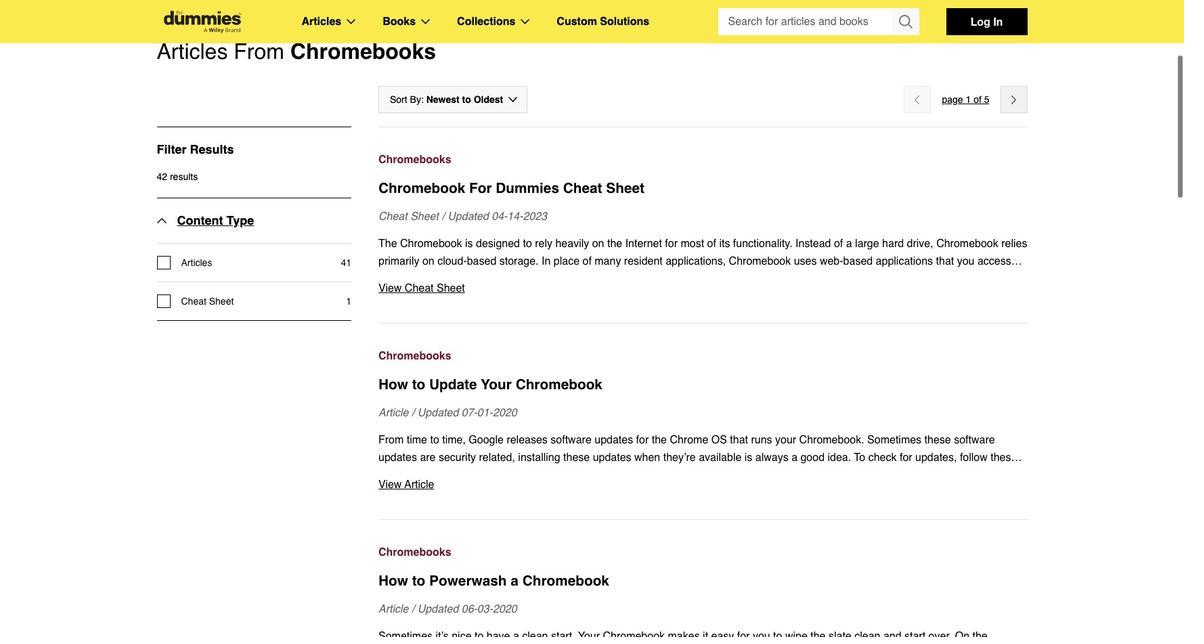 Task type: describe. For each thing, give the bounding box(es) containing it.
filter results
[[157, 142, 234, 156]]

01-
[[478, 407, 493, 419]]

chromebooks for how to update your chromebook
[[379, 350, 452, 362]]

oldest
[[474, 94, 504, 105]]

chromebook for dummies cheat sheet
[[379, 180, 645, 196]]

chromebooks for how to powerwash a chromebook
[[379, 547, 452, 559]]

log in link
[[947, 8, 1028, 35]]

0 vertical spatial updated
[[448, 211, 489, 223]]

article for update
[[379, 407, 409, 419]]

42 results
[[157, 171, 198, 182]]

chromebooks for chromebook for dummies cheat sheet
[[379, 154, 452, 166]]

how for how to update your chromebook
[[379, 377, 408, 393]]

page
[[943, 94, 964, 105]]

open article categories image
[[347, 19, 356, 24]]

sort by: newest to oldest
[[390, 94, 504, 105]]

41
[[341, 257, 352, 268]]

42
[[157, 171, 167, 182]]

open collections list image
[[521, 19, 530, 24]]

a
[[511, 573, 519, 589]]

article / updated 07-01-2020
[[379, 407, 517, 419]]

sort
[[390, 94, 408, 105]]

how for how to powerwash a chromebook
[[379, 573, 408, 589]]

open book categories image
[[421, 19, 430, 24]]

how to update your chromebook link
[[379, 375, 1028, 395]]

2020 for your
[[493, 407, 517, 419]]

view cheat sheet link
[[379, 280, 1028, 297]]

1 vertical spatial 1
[[346, 296, 352, 307]]

custom
[[557, 16, 597, 28]]

06-
[[462, 604, 478, 616]]

14-
[[508, 211, 523, 223]]

view cheat sheet
[[379, 283, 465, 295]]

results
[[190, 142, 234, 156]]

content type
[[177, 213, 254, 228]]

type
[[227, 213, 254, 228]]

newest
[[427, 94, 460, 105]]

2023
[[523, 211, 547, 223]]

cheat sheet / updated 04-14-2023
[[379, 211, 547, 223]]

dummies
[[496, 180, 560, 196]]

cookie consent banner dialog
[[0, 589, 1185, 638]]

chromebooks link for how to update your chromebook
[[379, 348, 1028, 365]]

2020 for a
[[493, 604, 517, 616]]

how to powerwash a chromebook link
[[379, 571, 1028, 591]]

logo image
[[157, 11, 248, 33]]

view article
[[379, 479, 435, 491]]

/ for update
[[412, 407, 415, 419]]

how to update your chromebook
[[379, 377, 603, 393]]

chromebooks down open article categories icon
[[291, 39, 436, 64]]

filter
[[157, 142, 187, 156]]

cheat sheet
[[181, 296, 234, 307]]

to for update
[[412, 377, 426, 393]]

updated for update
[[418, 407, 459, 419]]

of
[[974, 94, 982, 105]]

0 vertical spatial to
[[462, 94, 471, 105]]

Search for articles and books text field
[[718, 8, 894, 35]]

chromebook for update
[[516, 377, 603, 393]]



Task type: locate. For each thing, give the bounding box(es) containing it.
articles for books
[[302, 16, 342, 28]]

updated
[[448, 211, 489, 223], [418, 407, 459, 419], [418, 604, 459, 616]]

1 horizontal spatial 1
[[966, 94, 972, 105]]

chromebooks link for how to powerwash a chromebook
[[379, 544, 1028, 562]]

to left oldest
[[462, 94, 471, 105]]

chromebooks link up how to update your chromebook link
[[379, 348, 1028, 365]]

from
[[234, 39, 285, 64]]

to left update
[[412, 377, 426, 393]]

how up article / updated 06-03-2020
[[379, 573, 408, 589]]

to
[[462, 94, 471, 105], [412, 377, 426, 393], [412, 573, 426, 589]]

view for chromebook for dummies cheat sheet
[[379, 283, 402, 295]]

2 how from the top
[[379, 573, 408, 589]]

chromebooks link
[[379, 151, 1028, 169], [379, 348, 1028, 365], [379, 544, 1028, 562]]

chromebooks down by:
[[379, 154, 452, 166]]

by:
[[410, 94, 424, 105]]

0 vertical spatial how
[[379, 377, 408, 393]]

2 vertical spatial articles
[[181, 257, 212, 268]]

1 left the of
[[966, 94, 972, 105]]

your
[[481, 377, 512, 393]]

/
[[442, 211, 445, 223], [412, 407, 415, 419], [412, 604, 415, 616]]

1 down 41
[[346, 296, 352, 307]]

2 2020 from the top
[[493, 604, 517, 616]]

chromebook up cheat sheet / updated 04-14-2023
[[379, 180, 466, 196]]

chromebooks up powerwash on the bottom
[[379, 547, 452, 559]]

2 vertical spatial chromebooks link
[[379, 544, 1028, 562]]

content
[[177, 213, 223, 228]]

article inside view article link
[[405, 479, 435, 491]]

2 vertical spatial updated
[[418, 604, 459, 616]]

chromebooks link up chromebook for dummies cheat sheet link
[[379, 151, 1028, 169]]

04-
[[492, 211, 508, 223]]

2 vertical spatial /
[[412, 604, 415, 616]]

update
[[430, 377, 477, 393]]

chromebook for dummies cheat sheet link
[[379, 178, 1028, 199]]

articles
[[302, 16, 342, 28], [157, 39, 228, 64], [181, 257, 212, 268]]

article for powerwash
[[379, 604, 409, 616]]

articles up cheat sheet
[[181, 257, 212, 268]]

content type button
[[157, 199, 254, 243]]

1 vertical spatial chromebooks link
[[379, 348, 1028, 365]]

1 vertical spatial updated
[[418, 407, 459, 419]]

1 chromebooks link from the top
[[379, 151, 1028, 169]]

0 vertical spatial articles
[[302, 16, 342, 28]]

/ left 04-
[[442, 211, 445, 223]]

articles left open article categories icon
[[302, 16, 342, 28]]

0 vertical spatial 1
[[966, 94, 972, 105]]

2 vertical spatial chromebook
[[523, 573, 610, 589]]

0 horizontal spatial 1
[[346, 296, 352, 307]]

updated left 07-
[[418, 407, 459, 419]]

1
[[966, 94, 972, 105], [346, 296, 352, 307]]

chromebooks link up how to powerwash a chromebook link on the bottom of the page
[[379, 544, 1028, 562]]

chromebook
[[379, 180, 466, 196], [516, 377, 603, 393], [523, 573, 610, 589]]

/ left 07-
[[412, 407, 415, 419]]

to up article / updated 06-03-2020
[[412, 573, 426, 589]]

1 how from the top
[[379, 377, 408, 393]]

2 vertical spatial to
[[412, 573, 426, 589]]

chromebook right a
[[523, 573, 610, 589]]

0 vertical spatial chromebooks link
[[379, 151, 1028, 169]]

article
[[379, 407, 409, 419], [405, 479, 435, 491], [379, 604, 409, 616]]

3 chromebooks link from the top
[[379, 544, 1028, 562]]

2020
[[493, 407, 517, 419], [493, 604, 517, 616]]

article / updated 06-03-2020
[[379, 604, 517, 616]]

1 vertical spatial article
[[405, 479, 435, 491]]

0 vertical spatial view
[[379, 283, 402, 295]]

how
[[379, 377, 408, 393], [379, 573, 408, 589]]

how to powerwash a chromebook
[[379, 573, 610, 589]]

page 1 of 5
[[943, 94, 990, 105]]

2 vertical spatial article
[[379, 604, 409, 616]]

1 vertical spatial 2020
[[493, 604, 517, 616]]

/ for powerwash
[[412, 604, 415, 616]]

articles down logo
[[157, 39, 228, 64]]

/ left 06-
[[412, 604, 415, 616]]

view
[[379, 283, 402, 295], [379, 479, 402, 491]]

in
[[994, 15, 1004, 28]]

2 view from the top
[[379, 479, 402, 491]]

updated down "for" at top
[[448, 211, 489, 223]]

custom solutions
[[557, 16, 650, 28]]

2020 down your
[[493, 407, 517, 419]]

updated for powerwash
[[418, 604, 459, 616]]

5
[[985, 94, 990, 105]]

articles for 41
[[181, 257, 212, 268]]

2 chromebooks link from the top
[[379, 348, 1028, 365]]

view article link
[[379, 476, 1028, 494]]

log in
[[971, 15, 1004, 28]]

chromebook right your
[[516, 377, 603, 393]]

cheat
[[563, 180, 603, 196], [379, 211, 408, 223], [405, 283, 434, 295], [181, 296, 207, 307]]

group
[[718, 8, 920, 35]]

1 vertical spatial to
[[412, 377, 426, 393]]

chromebooks
[[291, 39, 436, 64], [379, 154, 452, 166], [379, 350, 452, 362], [379, 547, 452, 559]]

articles from chromebooks
[[157, 39, 436, 64]]

1 vertical spatial articles
[[157, 39, 228, 64]]

1 view from the top
[[379, 283, 402, 295]]

03-
[[478, 604, 493, 616]]

chromebooks link for chromebook for dummies cheat sheet
[[379, 151, 1028, 169]]

how left update
[[379, 377, 408, 393]]

2020 down a
[[493, 604, 517, 616]]

0 vertical spatial chromebook
[[379, 180, 466, 196]]

books
[[383, 16, 416, 28]]

chromebooks up update
[[379, 350, 452, 362]]

1 vertical spatial /
[[412, 407, 415, 419]]

log
[[971, 15, 991, 28]]

0 vertical spatial article
[[379, 407, 409, 419]]

1 vertical spatial how
[[379, 573, 408, 589]]

solutions
[[600, 16, 650, 28]]

updated left 06-
[[418, 604, 459, 616]]

results
[[170, 171, 198, 182]]

0 vertical spatial /
[[442, 211, 445, 223]]

1 2020 from the top
[[493, 407, 517, 419]]

custom solutions link
[[557, 13, 650, 30]]

1 vertical spatial view
[[379, 479, 402, 491]]

to for powerwash
[[412, 573, 426, 589]]

1 inside page 1 of 5 button
[[966, 94, 972, 105]]

chromebook for powerwash
[[523, 573, 610, 589]]

powerwash
[[430, 573, 507, 589]]

1 vertical spatial chromebook
[[516, 377, 603, 393]]

collections
[[457, 16, 516, 28]]

view for how to update your chromebook
[[379, 479, 402, 491]]

page 1 of 5 button
[[943, 91, 990, 108]]

07-
[[462, 407, 478, 419]]

sheet
[[607, 180, 645, 196], [411, 211, 439, 223], [437, 283, 465, 295], [209, 296, 234, 307]]

0 vertical spatial 2020
[[493, 407, 517, 419]]

for
[[470, 180, 492, 196]]



Task type: vqa. For each thing, say whether or not it's contained in the screenshot.
the bottommost Chromebooks link
yes



